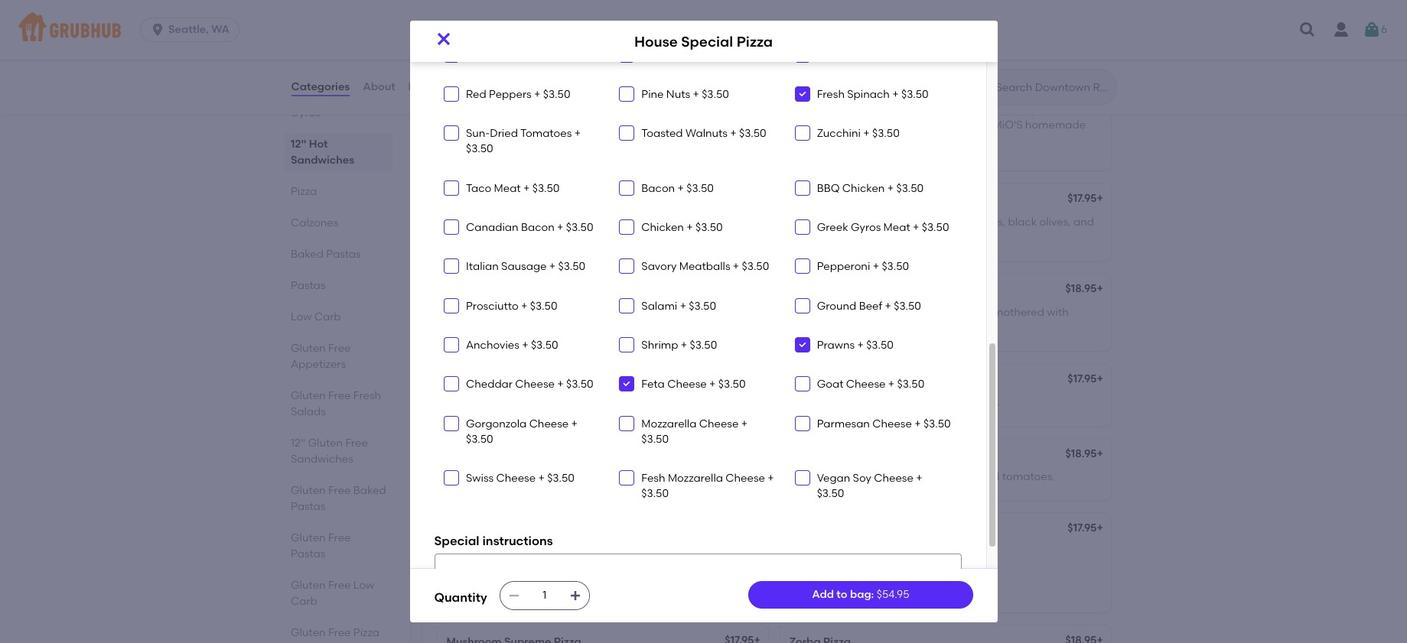 Task type: vqa. For each thing, say whether or not it's contained in the screenshot.
Pepperoni, Canadian bacon, mushrooms, onions, green peppers, tomatoes, and feta cheese. "Canadian"
yes



Task type: describe. For each thing, give the bounding box(es) containing it.
pepperoni, and mushrooms.
[[789, 545, 935, 558]]

free for fresh
[[328, 390, 351, 403]]

0 horizontal spatial low
[[290, 311, 311, 324]]

greek olives + $3.50
[[642, 49, 746, 62]]

1 vertical spatial to
[[837, 588, 848, 601]]

0 vertical spatial crust
[[1018, 27, 1040, 38]]

instructions
[[483, 535, 553, 549]]

available
[[643, 41, 684, 51]]

and right bacon
[[538, 545, 559, 558]]

pizza down anchovies + $3.50
[[497, 374, 524, 387]]

to inside our homemade pizza sauce, mozzarella, and up to 2 toppings of your choice on our fresh romio's homemade dough.
[[1041, 103, 1052, 116]]

and left the onions.
[[940, 396, 961, 409]]

svg image for canadian
[[447, 223, 456, 232]]

peppers, inside the pepperoni, canadian bacon, mushrooms, onions, green peppers, tomatoes, and feta cheese.
[[447, 231, 492, 244]]

and inside our homemade pizza sauce and mozzarella on our fresh romio's homemade dough.
[[595, 103, 616, 116]]

pizza down green peppers
[[851, 81, 879, 94]]

savory
[[642, 260, 677, 273]]

garlic
[[487, 41, 512, 51]]

cheese down crust.
[[447, 81, 486, 94]]

fresh left cold
[[949, 471, 975, 484]]

low carb
[[290, 311, 341, 324]]

seattle,
[[168, 23, 209, 36]]

toasted
[[642, 127, 683, 140]]

canadian down hawaiian
[[447, 545, 499, 558]]

whole
[[534, 41, 561, 51]]

7"
[[789, 81, 800, 94]]

appetizers
[[290, 358, 346, 371]]

2 horizontal spatial for
[[982, 41, 994, 51]]

homemade inside pizza all pizzas come with our homemade pizza sauce and are smothered with mozzarella on our fresh romio's dough. we have 4 kinds of crust trditional, thin crust. fresh garlic and whole wheat berry crust available for an additional charge. substitute pizza sauce and add toppings for an additional charge.
[[542, 27, 594, 38]]

pizza down roasted garlic + $3.50
[[846, 41, 868, 51]]

mushrooms, for onions,
[[599, 216, 663, 229]]

vegan soy cheese + $3.50
[[817, 472, 923, 501]]

dough. inside our homemade pizza sauce and mozzarella on our fresh romio's homemade dough.
[[510, 134, 546, 147]]

crust.
[[434, 41, 459, 51]]

$14.95
[[723, 81, 755, 94]]

garlic
[[863, 9, 894, 22]]

svg image for taco meat
[[447, 183, 456, 193]]

peppers, inside pepperoni, canadian bacon, mushrooms, green peppers, tomatoes and italian sausage.
[[698, 306, 744, 319]]

3 $17.95 + from the top
[[1068, 522, 1104, 535]]

$3.50 down fresh spinach + $3.50
[[873, 127, 900, 140]]

$3.50 down pepperoni, canadian bacon, mushrooms, green peppers, tomatoes and italian sausage.
[[566, 378, 594, 391]]

gluten for gluten free pizza
[[290, 627, 325, 640]]

thin
[[1088, 27, 1105, 38]]

ground beef + $3.50
[[817, 300, 921, 313]]

$3.50 down the pepperoni, canadian bacon, mushrooms, onions, green peppers, tomatoes, and feta cheese.
[[558, 260, 586, 273]]

green inside pepperoni, canadian bacon, mushrooms, green peppers, tomatoes and italian sausage.
[[665, 306, 696, 319]]

6
[[1381, 23, 1388, 36]]

0 horizontal spatial with
[[504, 27, 523, 38]]

mushrooms. inside button
[[622, 471, 686, 484]]

$3.50 down meatballs
[[689, 300, 716, 313]]

gluten free baked pastas
[[290, 484, 386, 514]]

tomatoes inside pizza for the greek feta cheese lovers! smothered with onions, tomatoes and extra feta.
[[829, 321, 879, 334]]

gluten free appetizers
[[290, 342, 351, 371]]

+ inside gorgonzola cheese + $3.50
[[571, 418, 578, 431]]

fresh inside pizza all pizzas come with our homemade pizza sauce and are smothered with mozzarella on our fresh romio's dough. we have 4 kinds of crust trditional, thin crust. fresh garlic and whole wheat berry crust available for an additional charge. substitute pizza sauce and add toppings for an additional charge.
[[461, 41, 485, 51]]

1 vertical spatial gyros
[[851, 221, 881, 234]]

roasted garlic + $3.50
[[817, 9, 933, 22]]

special instructions
[[434, 535, 553, 549]]

1 horizontal spatial with
[[738, 27, 757, 38]]

svg image for prosciutto
[[447, 301, 456, 310]]

main navigation navigation
[[0, 0, 1407, 60]]

acropolis
[[447, 284, 496, 297]]

$3.50 down 'italian sausage + $3.50'
[[530, 300, 558, 313]]

of inside our homemade pizza sauce, mozzarella, and up to 2 toppings of your choice on our fresh romio's homemade dough.
[[838, 119, 848, 132]]

gluten free fresh salads
[[290, 390, 381, 419]]

pizza inside pizza all pizzas come with our homemade pizza sauce and are smothered with mozzarella on our fresh romio's dough. we have 4 kinds of crust trditional, thin crust. fresh garlic and whole wheat berry crust available for an additional charge. substitute pizza sauce and add toppings for an additional charge.
[[434, 6, 477, 25]]

special for pepperoni, canadian bacon, mushrooms, onions, green peppers, tomatoes, and feta cheese.
[[482, 194, 521, 207]]

our inside our homemade pizza sauce and mozzarella on our fresh romio's homemade dough.
[[521, 119, 538, 132]]

$3.50 up "smothered" at top
[[701, 9, 728, 22]]

toppings inside pizza all pizzas come with our homemade pizza sauce and are smothered with mozzarella on our fresh romio's dough. we have 4 kinds of crust trditional, thin crust. fresh garlic and whole wheat berry crust available for an additional charge. substitute pizza sauce and add toppings for an additional charge.
[[940, 41, 979, 51]]

add to bag: $54.95
[[812, 588, 910, 601]]

for inside pizza for the greek feta cheese lovers! smothered with onions, tomatoes and extra feta.
[[818, 306, 832, 319]]

reviews
[[408, 80, 451, 93]]

sausage. inside pepperoni, canadian bacon, mushrooms, green peppers, tomatoes and italian sausage.
[[558, 321, 604, 334]]

italian up acropolis pizza
[[466, 260, 499, 273]]

mozzarella inside mozzarella cheese + $3.50
[[642, 418, 697, 431]]

parmesan
[[817, 418, 870, 431]]

svg image for goat
[[798, 380, 807, 389]]

zeus pizza
[[789, 374, 844, 387]]

pizza up greek gyros meat + $3.50
[[875, 194, 903, 207]]

bbq
[[817, 182, 840, 195]]

1 horizontal spatial bacon
[[642, 182, 675, 195]]

eggplant
[[642, 9, 689, 22]]

baked inside gluten free baked pastas
[[353, 484, 386, 497]]

gluten for gluten free low carb
[[290, 579, 325, 592]]

sun-
[[466, 127, 490, 140]]

our up substitute
[[823, 27, 837, 38]]

feta
[[642, 378, 665, 391]]

1 charge. from the left
[[762, 41, 796, 51]]

$3.50 right nuts
[[702, 88, 729, 101]]

$3.50 up italian sausage, mushrooms, and onions. at right bottom
[[897, 378, 925, 391]]

add
[[812, 588, 834, 601]]

reviews button
[[408, 60, 452, 115]]

about
[[363, 80, 395, 93]]

svg image for parmesan cheese
[[798, 419, 807, 428]]

pastas inside gluten free pastas
[[290, 548, 325, 561]]

pastas up low carb on the left of page
[[290, 279, 325, 292]]

$3.50 right meatballs
[[742, 260, 769, 273]]

all
[[434, 27, 445, 38]]

free for appetizers
[[328, 342, 351, 355]]

tomatoes
[[520, 127, 572, 140]]

pepperoni, for and
[[447, 306, 503, 319]]

canadian for pepperoni, canadian bacon, mushrooms, green peppers, tomatoes and italian sausage.
[[505, 306, 558, 319]]

and inside pepperoni, canadian bacon, mushrooms, black olives, and italian sausage.
[[1074, 216, 1094, 229]]

prosciutto + $3.50
[[466, 300, 558, 313]]

+ inside sun-dried tomatoes + $3.50
[[574, 127, 581, 140]]

pizza up bacon
[[500, 524, 527, 537]]

$3.50 up greek gyros meat + $3.50
[[897, 182, 924, 195]]

svg image for pine nuts
[[622, 89, 632, 99]]

0 vertical spatial chicken
[[842, 182, 885, 195]]

pizza up canadian bacon + $3.50
[[524, 194, 552, 207]]

zucchini + $3.50
[[817, 127, 900, 140]]

gluten free low carb
[[290, 579, 374, 608]]

olives,
[[1040, 216, 1071, 229]]

pizza right the red
[[489, 81, 516, 94]]

italian inside pepperoni, canadian bacon, mushrooms, black olives, and italian sausage.
[[789, 231, 822, 244]]

$3.50 up whole
[[516, 9, 543, 22]]

our up whole
[[525, 27, 540, 38]]

12" gluten free sandwiches
[[290, 437, 368, 466]]

svg image for sun-dried tomatoes
[[447, 129, 456, 138]]

mushrooms, for green
[[599, 306, 663, 319]]

2 additional from the left
[[1010, 41, 1055, 51]]

our inside our homemade pizza sauce, mozzarella, and up to 2 toppings of your choice on our fresh romio's homemade dough.
[[929, 119, 946, 132]]

pizza all pizzas come with our homemade pizza sauce and are smothered with mozzarella on our fresh romio's dough. we have 4 kinds of crust trditional, thin crust. fresh garlic and whole wheat berry crust available for an additional charge. substitute pizza sauce and add toppings for an additional charge.
[[434, 6, 1105, 51]]

pepperoni
[[817, 260, 870, 273]]

svg image for house special pizza
[[434, 30, 453, 48]]

fresh inside our homemade pizza sauce and mozzarella on our fresh romio's homemade dough.
[[541, 119, 566, 132]]

fesh
[[642, 472, 665, 485]]

$3.50 right walnuts
[[739, 127, 767, 140]]

12" hot sandwiches
[[290, 138, 354, 167]]

1 vertical spatial mushrooms.
[[871, 545, 935, 558]]

$3.50 down "smothered" at top
[[718, 49, 746, 62]]

+ inside fesh mozzarella cheese + $3.50
[[768, 472, 774, 485]]

eggplant + $3.50
[[642, 9, 728, 22]]

cheddar cheese + $3.50
[[466, 378, 594, 391]]

pizza up prosciutto + $3.50
[[499, 284, 526, 297]]

canadian bacon + $3.50
[[466, 221, 594, 234]]

$17.95 + for onions.
[[1068, 373, 1104, 386]]

1 vertical spatial crust
[[619, 41, 641, 51]]

$3.50 down greek gyros meat + $3.50
[[882, 260, 909, 273]]

ground for ground beef + $3.50
[[817, 300, 857, 313]]

free for pastas
[[328, 532, 351, 545]]

free inside 12" gluten free sandwiches
[[345, 437, 368, 450]]

4
[[975, 27, 980, 38]]

pineapple.
[[561, 545, 617, 558]]

with inside pizza for the greek feta cheese lovers! smothered with onions, tomatoes and extra feta.
[[1047, 306, 1069, 319]]

our homemade pizza sauce, mozzarella, and up to 2 toppings of your choice on our fresh romio's homemade dough.
[[789, 103, 1086, 147]]

pizza up the 'beef'
[[870, 284, 897, 297]]

romio's inside pizza all pizzas come with our homemade pizza sauce and are smothered with mozzarella on our fresh romio's dough. we have 4 kinds of crust trditional, thin crust. fresh garlic and whole wheat berry crust available for an additional charge. substitute pizza sauce and add toppings for an additional charge.
[[863, 27, 898, 38]]

$3.50 left cheese.
[[566, 221, 594, 234]]

$3.50 inside vegan soy cheese + $3.50
[[817, 488, 844, 501]]

gorgonzola cheese + $3.50
[[466, 418, 578, 446]]

and inside pepperoni, canadian bacon, mushrooms, green peppers, tomatoes and italian sausage.
[[499, 321, 520, 334]]

beef,
[[832, 471, 857, 484]]

pizza up berry
[[596, 27, 619, 38]]

pastas inside gluten free baked pastas
[[290, 501, 325, 514]]

svg image for bacon
[[622, 183, 632, 193]]

+ inside vegan soy cheese + $3.50
[[916, 472, 923, 485]]

pepperoni, canadian bacon, mushrooms, black olives, and italian sausage.
[[789, 216, 1094, 244]]

cheese.
[[597, 231, 637, 244]]

and left cold
[[926, 471, 947, 484]]

mozzarella inside fesh mozzarella cheese + $3.50
[[668, 472, 723, 485]]

svg image for ground
[[798, 301, 807, 310]]

svg image for anchovies
[[447, 341, 456, 350]]

greek for greek olives
[[642, 49, 673, 62]]

tomatoes.
[[1002, 471, 1055, 484]]

canadian for pepperoni, canadian bacon, mushrooms, black olives, and italian sausage.
[[848, 216, 901, 229]]

of inside pizza all pizzas come with our homemade pizza sauce and are smothered with mozzarella on our fresh romio's dough. we have 4 kinds of crust trditional, thin crust. fresh garlic and whole wheat berry crust available for an additional charge. substitute pizza sauce and add toppings for an additional charge.
[[1007, 27, 1016, 38]]

cheese for feta cheese + $3.50
[[667, 378, 707, 391]]

$3.50 up 'feta cheese + $3.50'
[[690, 339, 717, 352]]

taco meat + $3.50
[[466, 182, 560, 195]]

search icon image
[[972, 78, 990, 96]]

$3.50 up sauce,
[[902, 88, 929, 101]]

$18.95 for pizza for the greek feta cheese lovers! smothered with onions, tomatoes and extra feta.
[[1066, 283, 1097, 296]]

Search Downtown Romio's Pizza and Pasta search field
[[995, 80, 1112, 95]]

$3.50 up extra
[[894, 300, 921, 313]]

seattle, wa button
[[140, 18, 246, 42]]

and up available
[[650, 27, 668, 38]]

2 an from the left
[[996, 41, 1007, 51]]

$3.50 up add
[[906, 9, 933, 22]]

1 sandwiches from the top
[[290, 154, 354, 167]]

pastas down calzones
[[326, 248, 361, 261]]

feta cheese + $3.50
[[642, 378, 746, 391]]

pepperoni, for italian
[[789, 216, 845, 229]]

canadian for pepperoni, canadian bacon, mushrooms, onions, green peppers, tomatoes, and feta cheese.
[[505, 216, 558, 229]]

red
[[466, 88, 486, 101]]

baked pastas
[[290, 248, 361, 261]]

on inside our homemade pizza sauce, mozzarella, and up to 2 toppings of your choice on our fresh romio's homemade dough.
[[914, 119, 927, 132]]

svg image for cheddar
[[447, 380, 456, 389]]

extra
[[905, 321, 931, 334]]

$3.50 down bbq chicken + $3.50
[[922, 221, 949, 234]]

svg image for zucchini
[[798, 129, 807, 138]]

meatballs
[[679, 260, 731, 273]]

svg image for vegan soy cheese
[[798, 474, 807, 483]]

svg image for toasted walnuts
[[622, 129, 632, 138]]

$3.50 up savory meatballs + $3.50
[[696, 221, 723, 234]]

Input item quantity number field
[[528, 582, 562, 610]]

pizza up sausage,
[[817, 374, 844, 387]]

swiss
[[466, 472, 494, 485]]

pepperoni, inside button
[[447, 471, 503, 484]]

categories button
[[290, 60, 351, 115]]

prawns + $3.50
[[817, 339, 894, 352]]

1 vertical spatial sauce
[[871, 41, 898, 51]]

italian sausage + $3.50
[[466, 260, 586, 273]]

1 horizontal spatial meat
[[884, 221, 911, 234]]

and inside pizza for the greek feta cheese lovers! smothered with onions, tomatoes and extra feta.
[[882, 321, 902, 334]]

pepperoni, canadian bacon, and mushrooms.
[[447, 471, 686, 484]]

romio's
[[977, 119, 1023, 132]]

bacon
[[502, 545, 535, 558]]

our homemade pizza sauce and mozzarella on our fresh romio's homemade dough.
[[447, 103, 616, 147]]

green peppers
[[817, 49, 894, 62]]

sandwiches inside 12" gluten free sandwiches
[[290, 453, 353, 466]]

0 vertical spatial sauce
[[621, 27, 648, 38]]

pizza up calzones
[[290, 185, 317, 198]]

cheese for mozzarella cheese + $3.50
[[699, 418, 739, 431]]

hot
[[309, 138, 328, 151]]

categories
[[291, 80, 350, 93]]

svg image for italian
[[447, 262, 456, 271]]

svg image for swiss
[[447, 474, 456, 483]]

$3.50 up 'goat cheese + $3.50'
[[866, 339, 894, 352]]

cheese pizza image
[[653, 71, 768, 171]]

pepperoni, for tomatoes,
[[447, 216, 503, 229]]

2 vertical spatial romio's
[[789, 194, 831, 207]]

and up the add to bag: $54.95
[[848, 545, 869, 558]]

$10.95
[[1065, 80, 1097, 93]]

peppers for red
[[489, 88, 532, 101]]

$3.50 down gorgonzola cheese + $3.50
[[547, 472, 575, 485]]

ground beef, mushrooms, and fresh cold tomatoes.
[[789, 471, 1055, 484]]

homemade down the 7" personal pizza
[[811, 103, 872, 116]]

pepperoni, canadian bacon, and mushrooms. button
[[437, 439, 768, 501]]

mozzarella,
[[941, 103, 999, 116]]

spinach
[[847, 88, 890, 101]]

smothered
[[987, 306, 1045, 319]]



Task type: locate. For each thing, give the bounding box(es) containing it.
sauce inside our homemade pizza sauce and mozzarella on our fresh romio's homemade dough.
[[561, 103, 592, 116]]

svg image for fresh spinach
[[798, 89, 807, 99]]

greek
[[642, 49, 673, 62], [817, 221, 848, 234], [854, 306, 886, 319]]

bacon + $3.50
[[642, 182, 714, 195]]

and right tomatoes,
[[550, 231, 571, 244]]

svg image for shrimp
[[622, 341, 632, 350]]

mozzarella down the feta
[[642, 418, 697, 431]]

italian sausage, mushrooms, and onions.
[[789, 396, 1000, 409]]

goat cheese + $3.50
[[817, 378, 925, 391]]

ground down the plato's special pizza
[[817, 300, 857, 313]]

6 button
[[1363, 16, 1388, 44]]

free for low
[[328, 579, 351, 592]]

ground left beef,
[[789, 471, 829, 484]]

cheese down italian sausage, mushrooms, and onions. at right bottom
[[873, 418, 912, 431]]

1 vertical spatial carb
[[290, 595, 317, 608]]

pizza right "smothered" at top
[[737, 33, 773, 50]]

mushrooms, up shrimp
[[599, 306, 663, 319]]

0 vertical spatial feta
[[574, 231, 595, 244]]

2 horizontal spatial with
[[1047, 306, 1069, 319]]

for
[[686, 41, 698, 51], [982, 41, 994, 51], [818, 306, 832, 319]]

capers + $3.50
[[466, 9, 543, 22]]

homemade down the red
[[447, 134, 507, 147]]

seattle, wa
[[168, 23, 230, 36]]

1 vertical spatial green
[[665, 306, 696, 319]]

bacon, inside button
[[560, 471, 597, 484]]

with right smothered
[[1047, 306, 1069, 319]]

are
[[670, 27, 685, 38]]

pizza inside pizza for the greek feta cheese lovers! smothered with onions, tomatoes and extra feta.
[[789, 306, 816, 319]]

svg image for feta
[[622, 380, 632, 389]]

dried
[[490, 127, 518, 140]]

0 horizontal spatial peppers,
[[447, 231, 492, 244]]

1 vertical spatial sausage.
[[558, 321, 604, 334]]

of left your
[[838, 119, 848, 132]]

canadian for pepperoni, canadian bacon, and mushrooms.
[[505, 471, 558, 484]]

gluten inside 12" gluten free sandwiches
[[308, 437, 343, 450]]

gluten inside gluten free baked pastas
[[290, 484, 325, 497]]

pepperoni, down 'acropolis'
[[447, 306, 503, 319]]

0 vertical spatial $17.95 +
[[1068, 192, 1104, 205]]

svg image for 6
[[1363, 21, 1381, 39]]

1 vertical spatial peppers
[[489, 88, 532, 101]]

pepperoni, canadian bacon, mushrooms, onions, green peppers, tomatoes, and feta cheese.
[[447, 216, 735, 244]]

our for our homemade pizza sauce, mozzarella, and up to 2 toppings of your choice on our fresh romio's homemade dough.
[[789, 103, 809, 116]]

1 horizontal spatial onions,
[[789, 321, 826, 334]]

$17.95 for pepperoni, canadian bacon, mushrooms, black olives, and italian sausage.
[[1068, 192, 1097, 205]]

gorgonzola
[[466, 418, 527, 431]]

greek inside pizza for the greek feta cheese lovers! smothered with onions, tomatoes and extra feta.
[[854, 306, 886, 319]]

green inside the pepperoni, canadian bacon, mushrooms, onions, green peppers, tomatoes, and feta cheese.
[[705, 216, 735, 229]]

baked down calzones
[[290, 248, 323, 261]]

we
[[934, 27, 948, 38]]

1 our from the left
[[447, 103, 466, 116]]

black
[[1008, 216, 1037, 229]]

1 horizontal spatial chicken
[[842, 182, 885, 195]]

gluten for gluten free appetizers
[[290, 342, 325, 355]]

1 additional from the left
[[714, 41, 760, 51]]

$3.50 down the gorgonzola
[[466, 433, 493, 446]]

dough. inside pizza all pizzas come with our homemade pizza sauce and are smothered with mozzarella on our fresh romio's dough. we have 4 kinds of crust trditional, thin crust. fresh garlic and whole wheat berry crust available for an additional charge. substitute pizza sauce and add toppings for an additional charge.
[[900, 27, 932, 38]]

0 vertical spatial green
[[705, 216, 735, 229]]

pizza
[[434, 6, 477, 25], [737, 33, 773, 50], [489, 81, 516, 94], [851, 81, 879, 94], [290, 185, 317, 198], [524, 194, 552, 207], [875, 194, 903, 207], [499, 284, 526, 297], [870, 284, 897, 297], [789, 306, 816, 319], [497, 374, 524, 387], [817, 374, 844, 387], [500, 524, 527, 537], [353, 627, 379, 640]]

fresh right 7"
[[817, 88, 845, 101]]

0 vertical spatial $18.95
[[1066, 283, 1097, 296]]

sausage. inside pepperoni, canadian bacon, mushrooms, black olives, and italian sausage.
[[825, 231, 871, 244]]

greek down the are
[[642, 49, 673, 62]]

fresh down red peppers + $3.50
[[541, 119, 566, 132]]

hawaiian pizza
[[447, 524, 527, 537]]

crust left trditional,
[[1018, 27, 1040, 38]]

plato's
[[789, 284, 825, 297]]

1 horizontal spatial fresh
[[461, 41, 485, 51]]

0 horizontal spatial greek
[[642, 49, 673, 62]]

gluten for gluten free fresh salads
[[290, 390, 325, 403]]

onions.
[[964, 396, 1000, 409]]

$18.95
[[1066, 283, 1097, 296], [1066, 447, 1097, 460]]

ground
[[817, 300, 857, 313], [789, 471, 829, 484]]

1 horizontal spatial charge.
[[1057, 41, 1092, 51]]

canadian inside pepperoni, canadian bacon, mushrooms, green peppers, tomatoes and italian sausage.
[[505, 306, 558, 319]]

bacon, inside pepperoni, canadian bacon, mushrooms, green peppers, tomatoes and italian sausage.
[[560, 306, 597, 319]]

cheese pizza
[[447, 81, 516, 94]]

and left up
[[1002, 103, 1023, 116]]

1 vertical spatial bacon
[[521, 221, 555, 234]]

2 $18.95 from the top
[[1066, 447, 1097, 460]]

$3.50 up chicken + $3.50
[[687, 182, 714, 195]]

mozzarella cheese + $3.50
[[642, 418, 748, 446]]

$3.50 up cheddar cheese + $3.50
[[531, 339, 558, 352]]

$3.50 down italian sausage, mushrooms, and onions. at right bottom
[[924, 418, 951, 431]]

canadian inside button
[[505, 471, 558, 484]]

bacon, for and
[[560, 216, 597, 229]]

0 horizontal spatial to
[[837, 588, 848, 601]]

2 vertical spatial fresh
[[353, 390, 381, 403]]

tomatoes inside pepperoni, canadian bacon, mushrooms, green peppers, tomatoes and italian sausage.
[[447, 321, 497, 334]]

meat down bbq chicken + $3.50
[[884, 221, 911, 234]]

feta
[[574, 231, 595, 244], [888, 306, 909, 319]]

0 horizontal spatial fresh
[[353, 390, 381, 403]]

gluten inside gluten free fresh salads
[[290, 390, 325, 403]]

12" inside 12" gluten free sandwiches
[[290, 437, 305, 450]]

zucchini
[[817, 127, 861, 140]]

0 vertical spatial carb
[[314, 311, 341, 324]]

on
[[809, 27, 820, 38], [505, 119, 518, 132], [914, 119, 927, 132]]

$18.95 + for ground beef, mushrooms, and fresh cold tomatoes.
[[1066, 447, 1104, 460]]

$3.50 inside fesh mozzarella cheese + $3.50
[[642, 488, 669, 501]]

1 $18.95 from the top
[[1066, 283, 1097, 296]]

2 12" from the top
[[290, 437, 305, 450]]

$3.50 inside sun-dried tomatoes + $3.50
[[466, 143, 493, 156]]

our inside our homemade pizza sauce and mozzarella on our fresh romio's homemade dough.
[[447, 103, 466, 116]]

1 horizontal spatial peppers,
[[698, 306, 744, 319]]

free down gluten free baked pastas
[[328, 532, 351, 545]]

on inside our homemade pizza sauce and mozzarella on our fresh romio's homemade dough.
[[505, 119, 518, 132]]

12" for 12" hot sandwiches
[[290, 138, 306, 151]]

dough. down red peppers + $3.50
[[510, 134, 546, 147]]

svg image inside 6 button
[[1363, 21, 1381, 39]]

sun-dried tomatoes + $3.50
[[466, 127, 581, 156]]

carb inside gluten free low carb
[[290, 595, 317, 608]]

1 vertical spatial low
[[353, 579, 374, 592]]

trditional,
[[1043, 27, 1085, 38]]

bacon, up 'italian sausage + $3.50'
[[560, 216, 597, 229]]

pepperoni, down bbq
[[789, 216, 845, 229]]

free for baked
[[328, 484, 351, 497]]

tomatoes up prawns + $3.50
[[829, 321, 879, 334]]

2 vertical spatial $17.95 +
[[1068, 522, 1104, 535]]

romio's inside our homemade pizza sauce and mozzarella on our fresh romio's homemade dough.
[[569, 119, 609, 132]]

1 horizontal spatial of
[[1007, 27, 1016, 38]]

goat
[[817, 378, 844, 391]]

0 horizontal spatial gyros
[[290, 106, 321, 119]]

greek down romio's special pizza
[[817, 221, 848, 234]]

pepperoni, inside pepperoni, canadian bacon, mushrooms, green peppers, tomatoes and italian sausage.
[[447, 306, 503, 319]]

green up savory meatballs + $3.50
[[705, 216, 735, 229]]

onions, inside the pepperoni, canadian bacon, mushrooms, onions, green peppers, tomatoes, and feta cheese.
[[665, 216, 702, 229]]

additional down trditional,
[[1010, 41, 1055, 51]]

fresh up 12" gluten free sandwiches
[[353, 390, 381, 403]]

sauce,
[[904, 103, 938, 116]]

mushrooms,
[[599, 216, 663, 229], [942, 216, 1006, 229], [599, 306, 663, 319], [874, 396, 938, 409], [860, 471, 923, 484]]

chicken
[[842, 182, 885, 195], [642, 221, 684, 234]]

12" inside 12" hot sandwiches
[[290, 138, 306, 151]]

romio's
[[863, 27, 898, 38], [569, 119, 609, 132], [789, 194, 831, 207]]

italian inside pepperoni, canadian bacon, mushrooms, green peppers, tomatoes and italian sausage.
[[522, 321, 555, 334]]

1 horizontal spatial house
[[634, 33, 678, 50]]

0 horizontal spatial toppings
[[789, 119, 835, 132]]

homemade
[[542, 27, 594, 38], [469, 103, 529, 116], [811, 103, 872, 116], [1025, 119, 1086, 132], [447, 134, 507, 147]]

cheese up sausage,
[[846, 378, 886, 391]]

about button
[[362, 60, 396, 115]]

bacon, inside the pepperoni, canadian bacon, mushrooms, onions, green peppers, tomatoes, and feta cheese.
[[560, 216, 597, 229]]

0 vertical spatial $18.95 +
[[1066, 283, 1104, 296]]

1 vertical spatial toppings
[[789, 119, 835, 132]]

gluten for gluten free pastas
[[290, 532, 325, 545]]

pepperoni, inside pepperoni, canadian bacon, mushrooms, black olives, and italian sausage.
[[789, 216, 845, 229]]

pizza up tomatoes
[[532, 103, 558, 116]]

$3.50 down fesh
[[642, 488, 669, 501]]

1 an from the left
[[700, 41, 712, 51]]

1 horizontal spatial dough.
[[789, 134, 826, 147]]

ground for ground beef, mushrooms, and fresh cold tomatoes.
[[789, 471, 829, 484]]

chicken right bbq
[[842, 182, 885, 195]]

1 vertical spatial fresh
[[817, 88, 845, 101]]

mozzarella inside pizza all pizzas come with our homemade pizza sauce and are smothered with mozzarella on our fresh romio's dough. we have 4 kinds of crust trditional, thin crust. fresh garlic and whole wheat berry crust available for an additional charge. substitute pizza sauce and add toppings for an additional charge.
[[759, 27, 807, 38]]

2 our from the left
[[789, 103, 809, 116]]

$3.50 inside gorgonzola cheese + $3.50
[[466, 433, 493, 446]]

0 vertical spatial gyros
[[290, 106, 321, 119]]

svg image inside seattle, wa button
[[150, 22, 165, 38]]

sandwiches
[[290, 154, 354, 167], [290, 453, 353, 466]]

special for pepperoni, canadian bacon, mushrooms, black olives, and italian sausage.
[[834, 194, 873, 207]]

1 horizontal spatial sauce
[[621, 27, 648, 38]]

cheese
[[912, 306, 949, 319]]

1 horizontal spatial for
[[818, 306, 832, 319]]

and inside our homemade pizza sauce, mozzarella, and up to 2 toppings of your choice on our fresh romio's homemade dough.
[[1002, 103, 1023, 116]]

gluten inside gluten free appetizers
[[290, 342, 325, 355]]

fresh inside pizza all pizzas come with our homemade pizza sauce and are smothered with mozzarella on our fresh romio's dough. we have 4 kinds of crust trditional, thin crust. fresh garlic and whole wheat berry crust available for an additional charge. substitute pizza sauce and add toppings for an additional charge.
[[839, 27, 861, 38]]

1 horizontal spatial tomatoes
[[829, 321, 879, 334]]

fresh down roasted in the right top of the page
[[839, 27, 861, 38]]

pine nuts + $3.50
[[642, 88, 729, 101]]

free inside gluten free low carb
[[328, 579, 351, 592]]

1 $18.95 + from the top
[[1066, 283, 1104, 296]]

mushrooms, for black
[[942, 216, 1006, 229]]

0 vertical spatial ground
[[817, 300, 857, 313]]

canadian inside the pepperoni, canadian bacon, mushrooms, onions, green peppers, tomatoes, and feta cheese.
[[505, 216, 558, 229]]

pizza down gluten free low carb
[[353, 627, 379, 640]]

santorini pizza
[[447, 374, 524, 387]]

and inside button
[[599, 471, 620, 484]]

on down sauce,
[[914, 119, 927, 132]]

$18.95 for ground beef, mushrooms, and fresh cold tomatoes.
[[1066, 447, 1097, 460]]

pepperoni, inside the pepperoni, canadian bacon, mushrooms, onions, green peppers, tomatoes, and feta cheese.
[[447, 216, 503, 229]]

peppers, down savory meatballs + $3.50
[[698, 306, 744, 319]]

pizza inside our homemade pizza sauce and mozzarella on our fresh romio's homemade dough.
[[532, 103, 558, 116]]

+ inside mozzarella cheese + $3.50
[[741, 418, 748, 431]]

canadian inside pepperoni, canadian bacon, mushrooms, black olives, and italian sausage.
[[848, 216, 901, 229]]

of
[[1007, 27, 1016, 38], [838, 119, 848, 132]]

romio's down zucchini at right top
[[789, 194, 831, 207]]

0 vertical spatial house special pizza
[[634, 33, 773, 50]]

0 horizontal spatial dough.
[[510, 134, 546, 147]]

and left fesh
[[599, 471, 620, 484]]

cheese down cheddar cheese + $3.50
[[529, 418, 569, 431]]

svg image for mozzarella cheese
[[622, 419, 632, 428]]

pizza up pizzas
[[434, 6, 477, 25]]

parmesan cheese + $3.50
[[817, 418, 951, 431]]

charge.
[[762, 41, 796, 51], [1057, 41, 1092, 51]]

0 horizontal spatial baked
[[290, 248, 323, 261]]

0 vertical spatial peppers
[[852, 49, 894, 62]]

cheese for goat cheese + $3.50
[[846, 378, 886, 391]]

pepperoni, up "add"
[[789, 545, 845, 558]]

free down gluten free low carb
[[328, 627, 351, 640]]

cheese inside fesh mozzarella cheese + $3.50
[[726, 472, 765, 485]]

mushrooms. down mozzarella cheese + $3.50
[[622, 471, 686, 484]]

0 horizontal spatial green
[[665, 306, 696, 319]]

toppings inside our homemade pizza sauce, mozzarella, and up to 2 toppings of your choice on our fresh romio's homemade dough.
[[789, 119, 835, 132]]

0 horizontal spatial crust
[[619, 41, 641, 51]]

1 horizontal spatial additional
[[1010, 41, 1055, 51]]

0 horizontal spatial on
[[505, 119, 518, 132]]

$17.95 for pepperoni, and mushrooms.
[[1068, 522, 1097, 535]]

feta up extra
[[888, 306, 909, 319]]

2 horizontal spatial fresh
[[817, 88, 845, 101]]

our for our homemade pizza sauce and mozzarella on our fresh romio's homemade dough.
[[447, 103, 466, 116]]

0 vertical spatial low
[[290, 311, 311, 324]]

0 horizontal spatial tomatoes
[[447, 321, 497, 334]]

1 $17.95 + from the top
[[1068, 192, 1104, 205]]

2
[[1055, 103, 1061, 116]]

1 horizontal spatial mushrooms.
[[871, 545, 935, 558]]

low up gluten free appetizers
[[290, 311, 311, 324]]

1 vertical spatial mozzarella
[[447, 119, 503, 132]]

2 $18.95 + from the top
[[1066, 447, 1104, 460]]

0 horizontal spatial for
[[686, 41, 698, 51]]

svg image for fesh mozzarella cheese
[[622, 474, 632, 483]]

salads
[[290, 406, 326, 419]]

feta inside the pepperoni, canadian bacon, mushrooms, onions, green peppers, tomatoes, and feta cheese.
[[574, 231, 595, 244]]

bacon, for sausage.
[[903, 216, 940, 229]]

1 12" from the top
[[290, 138, 306, 151]]

pepperoni,
[[447, 216, 503, 229], [789, 216, 845, 229], [447, 306, 503, 319], [447, 471, 503, 484], [789, 545, 845, 558]]

sauce up available
[[621, 27, 648, 38]]

canadian bacon and pineapple.
[[447, 545, 617, 558]]

1 vertical spatial 12"
[[290, 437, 305, 450]]

mozzarella right fesh
[[668, 472, 723, 485]]

greek for greek gyros meat
[[817, 221, 848, 234]]

sausage.
[[825, 231, 871, 244], [558, 321, 604, 334]]

dough. for pizza
[[900, 27, 932, 38]]

hawaiian pizza image
[[653, 514, 768, 613]]

svg image for greek gyros meat
[[798, 223, 807, 232]]

1 vertical spatial house special pizza
[[447, 194, 552, 207]]

2 sandwiches from the top
[[290, 453, 353, 466]]

svg image for gorgonzola
[[447, 419, 456, 428]]

your
[[851, 119, 873, 132]]

1 vertical spatial romio's
[[569, 119, 609, 132]]

svg image for chicken
[[622, 223, 632, 232]]

choice
[[876, 119, 911, 132]]

svg image for savory meatballs
[[622, 262, 632, 271]]

pepperoni, canadian bacon, mushrooms, green peppers, tomatoes and italian sausage.
[[447, 306, 744, 334]]

low
[[290, 311, 311, 324], [353, 579, 374, 592]]

0 vertical spatial to
[[1041, 103, 1052, 116]]

and right garlic
[[514, 41, 532, 51]]

0 horizontal spatial peppers
[[489, 88, 532, 101]]

0 vertical spatial greek
[[642, 49, 673, 62]]

free inside gluten free pastas
[[328, 532, 351, 545]]

red peppers + $3.50
[[466, 88, 571, 101]]

fresh inside our homemade pizza sauce, mozzarella, and up to 2 toppings of your choice on our fresh romio's homemade dough.
[[949, 119, 974, 132]]

1 vertical spatial mozzarella
[[668, 472, 723, 485]]

12" for 12" gluten free sandwiches
[[290, 437, 305, 450]]

cheese for swiss cheese + $3.50
[[496, 472, 536, 485]]

$3.50 up canadian bacon + $3.50
[[532, 182, 560, 195]]

0 vertical spatial peppers,
[[447, 231, 492, 244]]

0 horizontal spatial feta
[[574, 231, 595, 244]]

gluten down gluten free pastas
[[290, 579, 325, 592]]

svg image for bbq
[[798, 183, 807, 193]]

2 vertical spatial greek
[[854, 306, 886, 319]]

cheese right 'soy'
[[874, 472, 914, 485]]

fresh inside gluten free fresh salads
[[353, 390, 381, 403]]

0 horizontal spatial bacon
[[521, 221, 555, 234]]

mushrooms, inside pepperoni, canadian bacon, mushrooms, green peppers, tomatoes and italian sausage.
[[599, 306, 663, 319]]

1 vertical spatial $18.95
[[1066, 447, 1097, 460]]

peppers for green
[[852, 49, 894, 62]]

dough. inside our homemade pizza sauce, mozzarella, and up to 2 toppings of your choice on our fresh romio's homemade dough.
[[789, 134, 826, 147]]

with right "smothered" at top
[[738, 27, 757, 38]]

2 vertical spatial sauce
[[561, 103, 592, 116]]

0 vertical spatial mozzarella
[[759, 27, 807, 38]]

$17.95 for italian sausage, mushrooms, and onions.
[[1068, 373, 1097, 386]]

$3.50 up our homemade pizza sauce and mozzarella on our fresh romio's homemade dough.
[[543, 88, 571, 101]]

gyros down romio's special pizza
[[851, 221, 881, 234]]

0 horizontal spatial additional
[[714, 41, 760, 51]]

cheese for gorgonzola cheese + $3.50
[[529, 418, 569, 431]]

wa
[[211, 23, 230, 36]]

gluten inside gluten free low carb
[[290, 579, 325, 592]]

svg image for red
[[447, 89, 456, 99]]

0 horizontal spatial romio's
[[569, 119, 609, 132]]

our inside our homemade pizza sauce, mozzarella, and up to 2 toppings of your choice on our fresh romio's homemade dough.
[[789, 103, 809, 116]]

homemade down red peppers + $3.50
[[469, 103, 529, 116]]

sausage,
[[825, 396, 872, 409]]

cheese inside gorgonzola cheese + $3.50
[[529, 418, 569, 431]]

$17.95
[[1068, 192, 1097, 205], [725, 373, 754, 386], [1068, 373, 1097, 386], [1068, 522, 1097, 535]]

gluten down 12" gluten free sandwiches
[[290, 484, 325, 497]]

$3.50 up mozzarella cheese + $3.50
[[719, 378, 746, 391]]

$17.95 + for black
[[1068, 192, 1104, 205]]

2 horizontal spatial greek
[[854, 306, 886, 319]]

tomatoes,
[[495, 231, 548, 244]]

homemade down 2
[[1025, 119, 1086, 132]]

and inside the pepperoni, canadian bacon, mushrooms, onions, green peppers, tomatoes, and feta cheese.
[[550, 231, 571, 244]]

pizza inside our homemade pizza sauce, mozzarella, and up to 2 toppings of your choice on our fresh romio's homemade dough.
[[875, 103, 901, 116]]

cheese for cheddar cheese + $3.50
[[515, 378, 555, 391]]

cheese inside mozzarella cheese + $3.50
[[699, 418, 739, 431]]

special for pizza for the greek feta cheese lovers! smothered with onions, tomatoes and extra feta.
[[828, 284, 867, 297]]

crust right berry
[[619, 41, 641, 51]]

berry
[[593, 41, 616, 51]]

and
[[650, 27, 668, 38], [514, 41, 532, 51], [900, 41, 917, 51], [595, 103, 616, 116], [1002, 103, 1023, 116], [1074, 216, 1094, 229], [550, 231, 571, 244], [499, 321, 520, 334], [882, 321, 902, 334], [940, 396, 961, 409], [599, 471, 620, 484], [926, 471, 947, 484], [538, 545, 559, 558], [848, 545, 869, 558]]

capers
[[466, 9, 504, 22]]

bacon, inside pepperoni, canadian bacon, mushrooms, black olives, and italian sausage.
[[903, 216, 940, 229]]

$3.50 inside mozzarella cheese + $3.50
[[642, 433, 669, 446]]

2 tomatoes from the left
[[829, 321, 879, 334]]

and left extra
[[882, 321, 902, 334]]

fresh
[[839, 27, 861, 38], [541, 119, 566, 132], [949, 119, 974, 132], [949, 471, 975, 484]]

svg image
[[1299, 21, 1317, 39], [1363, 21, 1381, 39], [150, 22, 165, 38], [434, 30, 453, 48], [622, 89, 632, 99], [798, 89, 807, 99], [447, 129, 456, 138], [622, 129, 632, 138], [798, 129, 807, 138], [447, 183, 456, 193], [798, 223, 807, 232], [622, 262, 632, 271], [447, 301, 456, 310], [622, 301, 632, 310], [447, 341, 456, 350], [622, 419, 632, 428], [798, 419, 807, 428], [622, 474, 632, 483], [798, 474, 807, 483]]

carb up 'gluten free pizza'
[[290, 595, 317, 608]]

pizza
[[596, 27, 619, 38], [846, 41, 868, 51], [532, 103, 558, 116], [875, 103, 901, 116]]

calzones
[[290, 217, 338, 230]]

canadian down gorgonzola cheese + $3.50
[[505, 471, 558, 484]]

1 horizontal spatial on
[[809, 27, 820, 38]]

1 horizontal spatial feta
[[888, 306, 909, 319]]

1 horizontal spatial to
[[1041, 103, 1052, 116]]

svg image for pepperoni
[[798, 262, 807, 271]]

0 vertical spatial fresh
[[461, 41, 485, 51]]

lovers!
[[952, 306, 984, 319]]

1 horizontal spatial baked
[[353, 484, 386, 497]]

1 vertical spatial peppers,
[[698, 306, 744, 319]]

0 vertical spatial baked
[[290, 248, 323, 261]]

cheese for parmesan cheese + $3.50
[[873, 418, 912, 431]]

bacon, for italian
[[560, 306, 597, 319]]

toppings
[[940, 41, 979, 51], [789, 119, 835, 132]]

2 $17.95 + from the top
[[1068, 373, 1104, 386]]

fesh mozzarella cheese + $3.50
[[642, 472, 774, 501]]

italian up anchovies + $3.50
[[522, 321, 555, 334]]

walnuts
[[686, 127, 728, 140]]

mushrooms, right beef,
[[860, 471, 923, 484]]

bbq chicken + $3.50
[[817, 182, 924, 195]]

gluten inside gluten free pastas
[[290, 532, 325, 545]]

$18.95 + for pizza for the greek feta cheese lovers! smothered with onions, tomatoes and extra feta.
[[1066, 283, 1104, 296]]

free inside gluten free baked pastas
[[328, 484, 351, 497]]

cheese down 'feta cheese + $3.50'
[[699, 418, 739, 431]]

0 vertical spatial bacon
[[642, 182, 675, 195]]

0 vertical spatial toppings
[[940, 41, 979, 51]]

wheat
[[563, 41, 591, 51]]

0 vertical spatial of
[[1007, 27, 1016, 38]]

swiss cheese + $3.50
[[466, 472, 575, 485]]

mushrooms, up parmesan cheese + $3.50
[[874, 396, 938, 409]]

italian down zeus
[[789, 396, 822, 409]]

onions, inside pizza for the greek feta cheese lovers! smothered with onions, tomatoes and extra feta.
[[789, 321, 826, 334]]

with down capers + $3.50
[[504, 27, 523, 38]]

canadian down taco at the left of page
[[466, 221, 519, 234]]

svg image
[[447, 89, 456, 99], [622, 183, 632, 193], [798, 183, 807, 193], [447, 223, 456, 232], [622, 223, 632, 232], [447, 262, 456, 271], [798, 262, 807, 271], [798, 301, 807, 310], [622, 341, 632, 350], [798, 341, 807, 350], [447, 380, 456, 389], [622, 380, 632, 389], [798, 380, 807, 389], [447, 419, 456, 428], [447, 474, 456, 483], [508, 590, 520, 602], [569, 590, 581, 602]]

1 tomatoes from the left
[[447, 321, 497, 334]]

free for pizza
[[328, 627, 351, 640]]

pastas
[[326, 248, 361, 261], [290, 279, 325, 292], [290, 501, 325, 514], [290, 548, 325, 561]]

1 vertical spatial house
[[447, 194, 480, 207]]

2 horizontal spatial romio's
[[863, 27, 898, 38]]

free inside gluten free fresh salads
[[328, 390, 351, 403]]

mozzarella inside our homemade pizza sauce and mozzarella on our fresh romio's homemade dough.
[[447, 119, 503, 132]]

sauce
[[621, 27, 648, 38], [871, 41, 898, 51], [561, 103, 592, 116]]

0 horizontal spatial meat
[[494, 182, 521, 195]]

0 vertical spatial mushrooms.
[[622, 471, 686, 484]]

cheese inside vegan soy cheese + $3.50
[[874, 472, 914, 485]]

svg image for salami
[[622, 301, 632, 310]]

and left add
[[900, 41, 917, 51]]

mushrooms, inside the pepperoni, canadian bacon, mushrooms, onions, green peppers, tomatoes, and feta cheese.
[[599, 216, 663, 229]]

sandwiches up gluten free baked pastas
[[290, 453, 353, 466]]

feta inside pizza for the greek feta cheese lovers! smothered with onions, tomatoes and extra feta.
[[888, 306, 909, 319]]

feta left cheese.
[[574, 231, 595, 244]]

1 horizontal spatial sausage.
[[825, 231, 871, 244]]

gluten for gluten free baked pastas
[[290, 484, 325, 497]]

0 vertical spatial sausage.
[[825, 231, 871, 244]]

low up 'gluten free pizza'
[[353, 579, 374, 592]]

low inside gluten free low carb
[[353, 579, 374, 592]]

up
[[1025, 103, 1039, 116]]

0 horizontal spatial chicken
[[642, 221, 684, 234]]

0 horizontal spatial onions,
[[665, 216, 702, 229]]

dough. for our
[[789, 134, 826, 147]]

1 vertical spatial $17.95 +
[[1068, 373, 1104, 386]]

$3.50 up fesh
[[642, 433, 669, 446]]

2 horizontal spatial on
[[914, 119, 927, 132]]

1 horizontal spatial house special pizza
[[634, 33, 773, 50]]

sandwiches down hot
[[290, 154, 354, 167]]

0 horizontal spatial charge.
[[762, 41, 796, 51]]

nuts
[[666, 88, 690, 101]]

1 horizontal spatial romio's
[[789, 194, 831, 207]]

our
[[525, 27, 540, 38], [823, 27, 837, 38], [521, 119, 538, 132], [929, 119, 946, 132]]

mushrooms, up cheese.
[[599, 216, 663, 229]]

free
[[328, 342, 351, 355], [328, 390, 351, 403], [345, 437, 368, 450], [328, 484, 351, 497], [328, 532, 351, 545], [328, 579, 351, 592], [328, 627, 351, 640]]

2 charge. from the left
[[1057, 41, 1092, 51]]

1 horizontal spatial an
[[996, 41, 1007, 51]]

sausage. up anchovies + $3.50
[[558, 321, 604, 334]]

on inside pizza all pizzas come with our homemade pizza sauce and are smothered with mozzarella on our fresh romio's dough. we have 4 kinds of crust trditional, thin crust. fresh garlic and whole wheat berry crust available for an additional charge. substitute pizza sauce and add toppings for an additional charge.
[[809, 27, 820, 38]]

for down "smothered" at top
[[686, 41, 698, 51]]

1 horizontal spatial low
[[353, 579, 374, 592]]

fresh down pizzas
[[461, 41, 485, 51]]

mozzarella down the red
[[447, 119, 503, 132]]

2 horizontal spatial dough.
[[900, 27, 932, 38]]

mushrooms, inside pepperoni, canadian bacon, mushrooms, black olives, and italian sausage.
[[942, 216, 1006, 229]]

svg image for seattle, wa
[[150, 22, 165, 38]]

0 horizontal spatial mozzarella
[[447, 119, 503, 132]]

gluten down gluten free baked pastas
[[290, 532, 325, 545]]

svg image for prawns
[[798, 341, 807, 350]]



